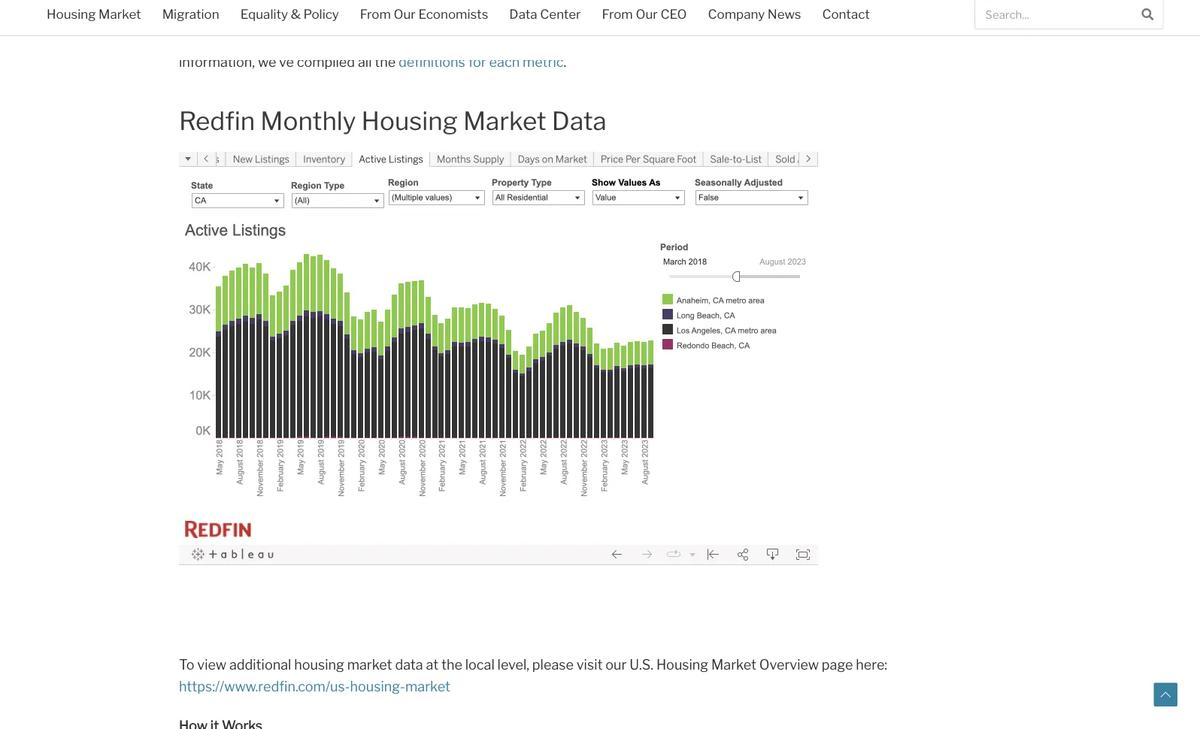 Task type: locate. For each thing, give the bounding box(es) containing it.
. left for
[[940, 32, 943, 48]]

1 our from the left
[[394, 6, 416, 22]]

data left at
[[395, 657, 423, 674]]

2 horizontal spatial or
[[930, 10, 944, 27]]

from for from our ceo
[[602, 6, 633, 22]]

is up equality
[[261, 0, 271, 5]]

1 vertical spatial .
[[564, 53, 567, 70]]

the right all
[[375, 53, 396, 70]]

1 vertical spatial all
[[179, 10, 195, 27]]

as
[[373, 0, 388, 5]]

about
[[836, 10, 873, 27], [179, 32, 216, 48]]

Search... search field
[[976, 0, 1133, 29]]

2 from from the left
[[602, 6, 633, 22]]

the
[[875, 10, 896, 27], [814, 32, 835, 48], [375, 53, 396, 70], [442, 657, 463, 674]]

center
[[540, 6, 581, 22]]

1 horizontal spatial data
[[552, 106, 607, 136]]

here up this
[[229, 0, 258, 5]]

1 all from the top
[[179, 0, 195, 5]]

market up housing-
[[347, 657, 392, 674]]

or
[[507, 0, 520, 5], [930, 10, 944, 27], [562, 32, 575, 48]]

our for economists
[[394, 6, 416, 22]]

. inside the . for more information, we've compiled all the
[[940, 32, 943, 48]]

housing inside to view additional housing market data at the local level, please visit our u.s. housing market overview page here: https://www.redfin.com/us-housing-market
[[657, 657, 709, 674]]

1 vertical spatial housing
[[362, 106, 458, 136]]

here left for
[[911, 32, 940, 48]]

1 vertical spatial market
[[463, 106, 547, 136]]

2 vertical spatial or
[[562, 32, 575, 48]]

by up concerns
[[792, 0, 807, 5]]

market down each
[[463, 106, 547, 136]]

definitions,
[[263, 32, 332, 48]]

weekly
[[409, 10, 453, 27]]

company
[[708, 6, 765, 22]]

0 vertical spatial all
[[179, 0, 195, 5]]

concerns
[[774, 10, 833, 27]]

or right 4
[[507, 0, 520, 5]]

1 horizontal spatial by
[[952, 0, 967, 5]]

from our economists
[[360, 6, 489, 22]]

data up there
[[692, 0, 720, 5]]

0 horizontal spatial from
[[360, 6, 391, 22]]

0 horizontal spatial market
[[347, 657, 392, 674]]

download
[[750, 32, 811, 48]]

all left of
[[179, 10, 195, 27]]

by
[[792, 0, 807, 5], [952, 0, 967, 5]]

0 horizontal spatial about
[[179, 32, 216, 48]]

migration link
[[152, 0, 230, 32]]

week
[[542, 0, 576, 5]]

2 horizontal spatial housing
[[657, 657, 709, 674]]

visit
[[577, 657, 603, 674]]

0 horizontal spatial .
[[564, 53, 567, 70]]

1 horizontal spatial .
[[940, 32, 943, 48]]

0 horizontal spatial or
[[507, 0, 520, 5]]

1 vertical spatial metric
[[523, 53, 564, 70]]

is
[[261, 0, 271, 5], [723, 0, 734, 5], [271, 10, 282, 27]]

0 vertical spatial local
[[660, 0, 690, 5]]

1 horizontal spatial from
[[602, 6, 633, 22]]

data inside data center link
[[510, 6, 538, 22]]

about down 'metropolitan'
[[836, 10, 873, 27]]

all up migration
[[179, 0, 195, 5]]

by up questions
[[952, 0, 967, 5]]

equality
[[240, 6, 288, 22]]

0 horizontal spatial please
[[335, 32, 376, 48]]

0 horizontal spatial data
[[510, 6, 538, 22]]

the right at
[[442, 657, 463, 674]]

please
[[335, 32, 376, 48], [533, 657, 574, 674]]

here
[[229, 0, 258, 5], [911, 32, 940, 48]]

about down of
[[179, 32, 216, 48]]

market left overview
[[712, 657, 757, 674]]

our down either
[[394, 6, 416, 22]]

0 vertical spatial .
[[940, 32, 943, 48]]

2 our from the left
[[636, 6, 658, 22]]

dataset
[[860, 32, 908, 48]]

subject
[[284, 10, 331, 27]]

1 vertical spatial data
[[552, 106, 607, 136]]

or down viewed
[[562, 32, 575, 48]]

metric right each
[[523, 53, 564, 70]]

from
[[360, 6, 391, 22], [602, 6, 633, 22]]

data down 12-
[[510, 6, 538, 22]]

migration
[[162, 6, 219, 22]]

0 horizontal spatial market
[[99, 6, 141, 22]]

1 horizontal spatial and
[[925, 0, 949, 5]]

0 horizontal spatial by
[[792, 0, 807, 5]]

0 vertical spatial metric
[[219, 32, 260, 48]]

the inside to view additional housing market data at the local level, please visit our u.s. housing market overview page here: https://www.redfin.com/us-housing-market
[[442, 657, 463, 674]]

policy
[[304, 6, 339, 22]]

we've
[[258, 53, 294, 70]]

0 horizontal spatial our
[[394, 6, 416, 22]]

from down as
[[360, 6, 391, 22]]

1 horizontal spatial local
[[660, 0, 690, 5]]

data down the . for more information, we've compiled all the
[[552, 106, 607, 136]]

and down rolling
[[456, 10, 480, 27]]

all
[[179, 0, 195, 5], [179, 10, 195, 27]]

local up ceo
[[660, 0, 690, 5]]

be
[[528, 10, 544, 27]]

market inside to view additional housing market data at the local level, please visit our u.s. housing market overview page here: https://www.redfin.com/us-housing-market
[[712, 657, 757, 674]]

0 vertical spatial housing
[[47, 6, 96, 22]]

0 horizontal spatial local
[[466, 657, 495, 674]]

please inside to view additional housing market data at the local level, please visit our u.s. housing market overview page here: https://www.redfin.com/us-housing-market
[[533, 657, 574, 674]]

None search field
[[975, 0, 1164, 29]]

1 horizontal spatial market
[[406, 679, 451, 695]]

housing market link
[[36, 0, 152, 32]]

1 horizontal spatial please
[[533, 657, 574, 674]]

data
[[198, 0, 226, 5], [692, 0, 720, 5], [240, 10, 268, 27], [899, 10, 927, 27], [395, 657, 423, 674]]

metric down this
[[219, 32, 260, 48]]

1 vertical spatial here
[[911, 32, 940, 48]]

1 vertical spatial please
[[533, 657, 574, 674]]

1 horizontal spatial about
[[836, 10, 873, 27]]

.
[[940, 32, 943, 48], [564, 53, 567, 70]]

0 vertical spatial data
[[510, 6, 538, 22]]

. down viewed
[[564, 53, 567, 70]]

data up of
[[198, 0, 226, 5]]

equality & policy link
[[230, 0, 350, 32]]

0 horizontal spatial housing
[[47, 6, 96, 22]]

from down window.
[[602, 6, 633, 22]]

2 all from the top
[[179, 10, 195, 27]]

and right the area
[[925, 0, 949, 5]]

market
[[99, 6, 141, 22], [463, 106, 547, 136], [712, 657, 757, 674]]

0 horizontal spatial and
[[456, 10, 480, 27]]

1 from from the left
[[360, 6, 391, 22]]

1 vertical spatial about
[[179, 32, 216, 48]]

data right this
[[240, 10, 268, 27]]

is up company at top
[[723, 0, 734, 5]]

caution.
[[624, 10, 674, 27]]

at
[[426, 657, 439, 674]]

2 horizontal spatial market
[[712, 657, 757, 674]]

all data here is computed daily as either a rolling 1, 4 or 12-week window. the local data is grouped by metropolitan area and by county. all of this data is subject to revisions weekly and should be viewed with caution. if there are any concerns about the data or questions about metric definitions, please e-mail econdata@redfin.com or press@redfin.com. you can download the full dataset
[[179, 0, 1015, 48]]

1 horizontal spatial metric
[[523, 53, 564, 70]]

econdata@redfin.com
[[421, 32, 559, 48]]

https://www.redfin.com/us-
[[179, 679, 350, 695]]

2 by from the left
[[952, 0, 967, 5]]

1 vertical spatial local
[[466, 657, 495, 674]]

news
[[768, 6, 802, 22]]

search image
[[1142, 8, 1154, 20]]

local
[[660, 0, 690, 5], [466, 657, 495, 674]]

4
[[495, 0, 504, 5]]

please left visit
[[533, 657, 574, 674]]

view
[[197, 657, 226, 674]]

market down at
[[406, 679, 451, 695]]

market
[[347, 657, 392, 674], [406, 679, 451, 695]]

0 horizontal spatial here
[[229, 0, 258, 5]]

window.
[[579, 0, 630, 5]]

0 vertical spatial here
[[229, 0, 258, 5]]

our down the
[[636, 6, 658, 22]]

2 vertical spatial housing
[[657, 657, 709, 674]]

market left migration
[[99, 6, 141, 22]]

this
[[214, 10, 238, 27]]

0 vertical spatial please
[[335, 32, 376, 48]]

0 vertical spatial market
[[347, 657, 392, 674]]

and
[[925, 0, 949, 5], [456, 10, 480, 27]]

. for more information, we've compiled all the
[[179, 32, 1002, 70]]

housing-
[[350, 679, 406, 695]]

level,
[[498, 657, 530, 674]]

the
[[633, 0, 657, 5]]

please up all
[[335, 32, 376, 48]]

should
[[483, 10, 525, 27]]

2 vertical spatial market
[[712, 657, 757, 674]]

for
[[468, 53, 487, 70]]

e-
[[379, 32, 392, 48]]

1 horizontal spatial here
[[911, 32, 940, 48]]

or up "here" link
[[930, 10, 944, 27]]

local left level,
[[466, 657, 495, 674]]

1 horizontal spatial our
[[636, 6, 658, 22]]

0 vertical spatial and
[[925, 0, 949, 5]]

1 vertical spatial market
[[406, 679, 451, 695]]

metric
[[219, 32, 260, 48], [523, 53, 564, 70]]

0 horizontal spatial metric
[[219, 32, 260, 48]]



Task type: describe. For each thing, give the bounding box(es) containing it.
here:
[[856, 657, 888, 674]]

are
[[726, 10, 746, 27]]

you
[[698, 32, 721, 48]]

data center link
[[499, 0, 592, 32]]

each
[[489, 53, 520, 70]]

to view additional housing market data at the local level, please visit our u.s. housing market overview page here: https://www.redfin.com/us-housing-market
[[179, 657, 888, 695]]

grouped
[[736, 0, 790, 5]]

data inside to view additional housing market data at the local level, please visit our u.s. housing market overview page here: https://www.redfin.com/us-housing-market
[[395, 657, 423, 674]]

u.s.
[[630, 657, 654, 674]]

questions
[[946, 10, 1008, 27]]

is left &
[[271, 10, 282, 27]]

economists
[[419, 6, 489, 22]]

compiled
[[297, 53, 355, 70]]

the inside the . for more information, we've compiled all the
[[375, 53, 396, 70]]

&
[[291, 6, 301, 22]]

definitions for each metric link
[[399, 53, 564, 70]]

here inside all data here is computed daily as either a rolling 1, 4 or 12-week window. the local data is grouped by metropolitan area and by county. all of this data is subject to revisions weekly and should be viewed with caution. if there are any concerns about the data or questions about metric definitions, please e-mail econdata@redfin.com or press@redfin.com. you can download the full dataset
[[229, 0, 258, 5]]

metric inside all data here is computed daily as either a rolling 1, 4 or 12-week window. the local data is grouped by metropolitan area and by county. all of this data is subject to revisions weekly and should be viewed with caution. if there are any concerns about the data or questions about metric definitions, please e-mail econdata@redfin.com or press@redfin.com. you can download the full dataset
[[219, 32, 260, 48]]

our
[[606, 657, 627, 674]]

1 horizontal spatial housing
[[362, 106, 458, 136]]

1 by from the left
[[792, 0, 807, 5]]

to
[[334, 10, 347, 27]]

0 vertical spatial about
[[836, 10, 873, 27]]

revisions
[[350, 10, 406, 27]]

to
[[179, 657, 194, 674]]

of
[[198, 10, 211, 27]]

any
[[749, 10, 772, 27]]

viewed
[[547, 10, 591, 27]]

overview
[[760, 657, 819, 674]]

mail
[[392, 32, 419, 48]]

here link
[[911, 32, 940, 48]]

0 vertical spatial or
[[507, 0, 520, 5]]

please inside all data here is computed daily as either a rolling 1, 4 or 12-week window. the local data is grouped by metropolitan area and by county. all of this data is subject to revisions weekly and should be viewed with caution. if there are any concerns about the data or questions about metric definitions, please e-mail econdata@redfin.com or press@redfin.com. you can download the full dataset
[[335, 32, 376, 48]]

1 horizontal spatial market
[[463, 106, 547, 136]]

county.
[[970, 0, 1015, 5]]

there
[[689, 10, 723, 27]]

housing market
[[47, 6, 141, 22]]

either
[[391, 0, 428, 5]]

1 vertical spatial or
[[930, 10, 944, 27]]

data down the area
[[899, 10, 927, 27]]

if
[[677, 10, 686, 27]]

https://www.redfin.com/us-housing-market link
[[179, 679, 451, 695]]

redfin
[[179, 106, 255, 136]]

contact link
[[812, 0, 881, 32]]

rolling
[[441, 0, 480, 5]]

definitions
[[399, 53, 466, 70]]

housing
[[294, 657, 344, 674]]

local inside to view additional housing market data at the local level, please visit our u.s. housing market overview page here: https://www.redfin.com/us-housing-market
[[466, 657, 495, 674]]

full
[[838, 32, 858, 48]]

from for from our economists
[[360, 6, 391, 22]]

redfin monthly housing market data
[[179, 106, 607, 136]]

metropolitan
[[810, 0, 892, 5]]

1,
[[483, 0, 492, 5]]

a
[[431, 0, 438, 5]]

daily
[[341, 0, 371, 5]]

additional
[[229, 657, 291, 674]]

1 vertical spatial and
[[456, 10, 480, 27]]

company news
[[708, 6, 802, 22]]

more
[[969, 32, 1002, 48]]

press@redfin.com.
[[578, 32, 695, 48]]

from our ceo
[[602, 6, 687, 22]]

page
[[822, 657, 854, 674]]

for
[[946, 32, 966, 48]]

12-
[[523, 0, 543, 5]]

company news link
[[698, 0, 812, 32]]

data center
[[510, 6, 581, 22]]

all
[[358, 53, 372, 70]]

computed
[[274, 0, 338, 5]]

equality & policy
[[240, 6, 339, 22]]

local inside all data here is computed daily as either a rolling 1, 4 or 12-week window. the local data is grouped by metropolitan area and by county. all of this data is subject to revisions weekly and should be viewed with caution. if there are any concerns about the data or questions about metric definitions, please e-mail econdata@redfin.com or press@redfin.com. you can download the full dataset
[[660, 0, 690, 5]]

ceo
[[661, 6, 687, 22]]

from our economists link
[[350, 0, 499, 32]]

with
[[594, 10, 622, 27]]

can
[[724, 32, 747, 48]]

0 vertical spatial market
[[99, 6, 141, 22]]

area
[[895, 0, 923, 5]]

definitions for each metric .
[[399, 53, 567, 70]]

our for ceo
[[636, 6, 658, 22]]

the up the 'dataset'
[[875, 10, 896, 27]]

from our ceo link
[[592, 0, 698, 32]]

contact
[[823, 6, 870, 22]]

information,
[[179, 53, 255, 70]]

1 horizontal spatial or
[[562, 32, 575, 48]]

the left 'full'
[[814, 32, 835, 48]]

monthly
[[261, 106, 356, 136]]



Task type: vqa. For each thing, say whether or not it's contained in the screenshot.
available
no



